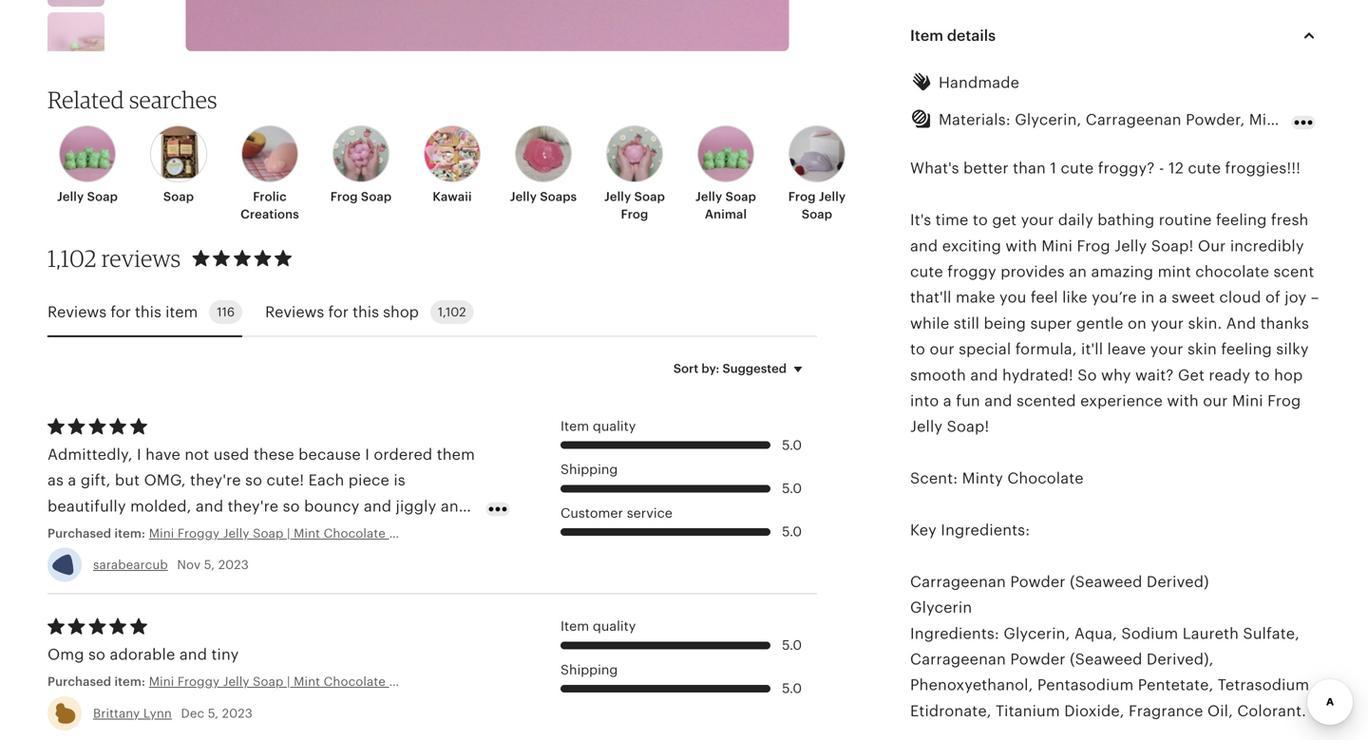 Task type: vqa. For each thing, say whether or not it's contained in the screenshot.
the hanging
no



Task type: describe. For each thing, give the bounding box(es) containing it.
smooth
[[910, 367, 966, 384]]

animal
[[705, 207, 747, 221]]

key
[[910, 522, 937, 539]]

jelly soap animal
[[696, 190, 757, 221]]

12
[[1169, 160, 1184, 177]]

soap up reviews
[[163, 190, 194, 204]]

while
[[910, 315, 950, 332]]

cute inside it's time to get your daily bathing routine feeling fresh and exciting with mini frog jelly soap! our incredibly cute froggy provides an amazing mint chocolate scent that'll make you feel like you're in a sweet cloud of joy – while still being super gentle on your skin. and thanks to our special formula, it'll leave your skin feeling silky smooth and hydrated! so why wait? get ready to hop into a fun and scented experience with our mini frog jelly soap!
[[910, 263, 944, 280]]

0 horizontal spatial chocolate
[[1008, 470, 1084, 487]]

jelly soaps
[[510, 190, 577, 204]]

1 powder from the top
[[1011, 573, 1066, 591]]

pentetate,
[[1138, 677, 1214, 694]]

purchased for sarabearcub nov 5, 2023
[[48, 527, 111, 541]]

1
[[1051, 160, 1057, 177]]

super
[[1031, 315, 1073, 332]]

jelly soap link
[[48, 126, 127, 206]]

jelly soap animal link
[[686, 126, 766, 223]]

glycerin
[[910, 599, 973, 616]]

item: for brittany
[[114, 675, 145, 689]]

0 vertical spatial our
[[930, 341, 955, 358]]

1 vertical spatial 2023
[[222, 706, 253, 721]]

brittany lynn dec 5, 2023
[[93, 706, 253, 721]]

routine
[[1159, 212, 1212, 229]]

dioxide,
[[1065, 703, 1125, 720]]

cloud
[[1220, 289, 1262, 306]]

fragrance
[[1129, 703, 1204, 720]]

thanks
[[1261, 315, 1310, 332]]

froggies!!!
[[1226, 160, 1301, 177]]

get
[[1178, 367, 1205, 384]]

item quality for sarabearcub nov 5, 2023
[[561, 419, 636, 434]]

colorant.
[[1238, 703, 1307, 720]]

frog inside frog jelly soap
[[789, 190, 816, 204]]

item
[[165, 304, 198, 321]]

chocolate
[[1196, 263, 1270, 280]]

1 vertical spatial to
[[910, 341, 926, 358]]

glycerin, inside carrageenan powder (seaweed derived) glycerin ingredients: glycerin, aqua, sodium laureth sulfate, carrageenan powder (seaweed derived), phenoxyethanol, pentasodium pentetate, tetrasodium etidronate, titanium dioxide, fragrance oil, colorant.
[[1004, 625, 1071, 642]]

related searches region
[[25, 86, 882, 240]]

1 vertical spatial soap!
[[947, 418, 990, 435]]

shipping for sarabearcub nov 5, 2023
[[561, 462, 618, 477]]

0 vertical spatial carrageenan
[[1086, 111, 1182, 128]]

details
[[947, 27, 996, 44]]

frog soap link
[[321, 126, 401, 206]]

brittany lynn link
[[93, 706, 172, 721]]

titanium
[[996, 703, 1060, 720]]

scented
[[1017, 393, 1076, 410]]

adorable
[[110, 646, 175, 663]]

into
[[910, 393, 939, 410]]

soaps
[[540, 190, 577, 204]]

jelly soaps link
[[504, 126, 584, 206]]

1 horizontal spatial chocolate
[[1286, 111, 1363, 128]]

creations
[[241, 207, 299, 221]]

it's
[[910, 212, 932, 229]]

item inside item details dropdown button
[[910, 27, 944, 44]]

incredibly
[[1231, 237, 1305, 255]]

2 powder from the top
[[1011, 651, 1066, 668]]

sulfate,
[[1243, 625, 1300, 642]]

etidronate,
[[910, 703, 992, 720]]

scent
[[1274, 263, 1315, 280]]

our
[[1198, 237, 1226, 255]]

frog jelly soap
[[789, 190, 846, 221]]

tab list containing reviews for this item
[[48, 289, 817, 337]]

0 vertical spatial feeling
[[1216, 212, 1267, 229]]

so
[[1078, 367, 1097, 384]]

1,102 reviews
[[48, 244, 181, 272]]

wait?
[[1136, 367, 1174, 384]]

sodium
[[1122, 625, 1179, 642]]

1 vertical spatial feeling
[[1222, 341, 1273, 358]]

frog right frolic on the left top
[[330, 190, 358, 204]]

searches
[[129, 86, 218, 114]]

jelly inside frog jelly soap
[[819, 190, 846, 204]]

quality for nov 5, 2023
[[593, 419, 636, 434]]

sarabearcub nov 5, 2023
[[93, 558, 249, 572]]

mini froggy jelly soap mint chocolate scent vegan jelly image 9 image
[[48, 12, 105, 69]]

soap for jelly soap
[[87, 190, 118, 204]]

frolic creations link
[[230, 126, 310, 223]]

why
[[1102, 367, 1132, 384]]

in
[[1142, 289, 1155, 306]]

joy
[[1285, 289, 1307, 306]]

0 vertical spatial 2023
[[218, 558, 249, 572]]

like
[[1063, 289, 1088, 306]]

you're
[[1092, 289, 1137, 306]]

0 vertical spatial ingredients:
[[941, 522, 1030, 539]]

2 5.0 from the top
[[782, 481, 802, 496]]

jelly inside "link"
[[510, 190, 537, 204]]

jelly inside the jelly soap frog
[[604, 190, 631, 204]]

1 horizontal spatial with
[[1167, 393, 1199, 410]]

you
[[1000, 289, 1027, 306]]

1 5.0 from the top
[[782, 438, 802, 453]]

leave
[[1108, 341, 1147, 358]]

derived),
[[1147, 651, 1214, 668]]

2 (seaweed from the top
[[1070, 651, 1143, 668]]

1 (seaweed from the top
[[1070, 573, 1143, 591]]

0 horizontal spatial with
[[1006, 237, 1038, 255]]

by:
[[702, 362, 720, 376]]

oil,
[[1208, 703, 1234, 720]]

materials: glycerin, carrageenan powder, mint chocolate f
[[939, 111, 1369, 128]]

special
[[959, 341, 1011, 358]]

omg so adorable and tiny
[[48, 646, 239, 663]]

of
[[1266, 289, 1281, 306]]

froggy
[[948, 263, 997, 280]]

0 vertical spatial your
[[1021, 212, 1054, 229]]

aqua,
[[1075, 625, 1118, 642]]

feel
[[1031, 289, 1058, 306]]

provides
[[1001, 263, 1065, 280]]

related
[[48, 86, 124, 114]]

and down special at top right
[[971, 367, 999, 384]]

item details
[[910, 27, 996, 44]]

kawaii
[[433, 190, 472, 204]]

service
[[627, 505, 673, 521]]

so
[[88, 646, 106, 663]]

soap inside frog jelly soap
[[802, 207, 833, 221]]



Task type: locate. For each thing, give the bounding box(es) containing it.
it'll
[[1082, 341, 1104, 358]]

purchased for brittany lynn dec 5, 2023
[[48, 675, 111, 689]]

1 shipping from the top
[[561, 462, 618, 477]]

mint
[[1158, 263, 1192, 280]]

with up provides
[[1006, 237, 1038, 255]]

soap! up mint
[[1152, 237, 1194, 255]]

still
[[954, 315, 980, 332]]

1,102 for 1,102
[[438, 305, 466, 319]]

powder up titanium at the bottom of page
[[1011, 651, 1066, 668]]

soap! down 'fun'
[[947, 418, 990, 435]]

1 horizontal spatial reviews
[[265, 304, 324, 321]]

3 5.0 from the top
[[782, 524, 802, 539]]

0 vertical spatial shipping
[[561, 462, 618, 477]]

make
[[956, 289, 996, 306]]

shipping
[[561, 462, 618, 477], [561, 662, 618, 677]]

1 horizontal spatial our
[[1203, 393, 1228, 410]]

phenoxyethanol,
[[910, 677, 1034, 694]]

purchased item: down so
[[48, 675, 149, 689]]

0 vertical spatial chocolate
[[1286, 111, 1363, 128]]

5.0
[[782, 438, 802, 453], [782, 481, 802, 496], [782, 524, 802, 539], [782, 638, 802, 653], [782, 681, 802, 696]]

soap for jelly soap frog
[[635, 190, 665, 204]]

frog left animal
[[621, 207, 649, 221]]

an
[[1069, 263, 1087, 280]]

1,102 right shop
[[438, 305, 466, 319]]

0 vertical spatial item quality
[[561, 419, 636, 434]]

our
[[930, 341, 955, 358], [1203, 393, 1228, 410]]

brittany
[[93, 706, 140, 721]]

1 horizontal spatial a
[[1159, 289, 1168, 306]]

1 vertical spatial your
[[1151, 315, 1184, 332]]

0 horizontal spatial this
[[135, 304, 161, 321]]

related searches
[[48, 86, 218, 114]]

2 vertical spatial to
[[1255, 367, 1270, 384]]

for
[[111, 304, 131, 321], [328, 304, 349, 321]]

a right the in
[[1159, 289, 1168, 306]]

time
[[936, 212, 969, 229]]

reviews down 1,102 reviews
[[48, 304, 107, 321]]

1 vertical spatial purchased
[[48, 675, 111, 689]]

to left hop
[[1255, 367, 1270, 384]]

item for brittany lynn dec 5, 2023
[[561, 619, 589, 634]]

cute right 12
[[1188, 160, 1221, 177]]

1 horizontal spatial cute
[[1061, 160, 1094, 177]]

0 horizontal spatial our
[[930, 341, 955, 358]]

sort
[[674, 362, 699, 376]]

2 for from the left
[[328, 304, 349, 321]]

feeling up incredibly
[[1216, 212, 1267, 229]]

1 vertical spatial shipping
[[561, 662, 618, 677]]

ingredients: inside carrageenan powder (seaweed derived) glycerin ingredients: glycerin, aqua, sodium laureth sulfate, carrageenan powder (seaweed derived), phenoxyethanol, pentasodium pentetate, tetrasodium etidronate, titanium dioxide, fragrance oil, colorant.
[[910, 625, 1000, 642]]

experience
[[1081, 393, 1163, 410]]

glycerin, up 1
[[1015, 111, 1082, 128]]

1 vertical spatial powder
[[1011, 651, 1066, 668]]

jelly soap frog link
[[595, 126, 675, 223]]

daily
[[1059, 212, 1094, 229]]

1 vertical spatial 1,102
[[438, 305, 466, 319]]

116
[[217, 305, 235, 319]]

reviews right 116
[[265, 304, 324, 321]]

0 vertical spatial item:
[[114, 527, 145, 541]]

2 horizontal spatial cute
[[1188, 160, 1221, 177]]

skin
[[1188, 341, 1217, 358]]

1 horizontal spatial soap!
[[1152, 237, 1194, 255]]

sarabearcub link
[[93, 558, 168, 572]]

item: down adorable
[[114, 675, 145, 689]]

2 purchased from the top
[[48, 675, 111, 689]]

this
[[135, 304, 161, 321], [353, 304, 379, 321]]

and right 'fun'
[[985, 393, 1013, 410]]

soap for jelly soap animal
[[726, 190, 757, 204]]

fun
[[956, 393, 981, 410]]

0 vertical spatial glycerin,
[[1015, 111, 1082, 128]]

1 quality from the top
[[593, 419, 636, 434]]

our up smooth at the right
[[930, 341, 955, 358]]

1 vertical spatial item:
[[114, 675, 145, 689]]

5, right nov
[[204, 558, 215, 572]]

to down the while
[[910, 341, 926, 358]]

frog inside the jelly soap frog
[[621, 207, 649, 221]]

2 item quality from the top
[[561, 619, 636, 634]]

frog up the an
[[1077, 237, 1111, 255]]

ingredients: down glycerin
[[910, 625, 1000, 642]]

your
[[1021, 212, 1054, 229], [1151, 315, 1184, 332], [1151, 341, 1184, 358]]

materials:
[[939, 111, 1011, 128]]

with
[[1006, 237, 1038, 255], [1167, 393, 1199, 410]]

what's
[[910, 160, 960, 177]]

(seaweed
[[1070, 573, 1143, 591], [1070, 651, 1143, 668]]

jelly inside the jelly soap animal
[[696, 190, 723, 204]]

for down 1,102 reviews
[[111, 304, 131, 321]]

powder,
[[1186, 111, 1245, 128]]

and left tiny
[[179, 646, 207, 663]]

1 horizontal spatial mini
[[1233, 393, 1264, 410]]

2 shipping from the top
[[561, 662, 618, 677]]

frog soap
[[330, 190, 392, 204]]

tab list
[[48, 289, 817, 337]]

soap link
[[139, 126, 219, 206]]

cute
[[1061, 160, 1094, 177], [1188, 160, 1221, 177], [910, 263, 944, 280]]

exciting
[[943, 237, 1002, 255]]

quality
[[593, 419, 636, 434], [593, 619, 636, 634]]

0 vertical spatial quality
[[593, 419, 636, 434]]

for for item
[[111, 304, 131, 321]]

1 purchased from the top
[[48, 527, 111, 541]]

1 vertical spatial item
[[561, 419, 589, 434]]

1 vertical spatial our
[[1203, 393, 1228, 410]]

item for sarabearcub nov 5, 2023
[[561, 419, 589, 434]]

0 horizontal spatial reviews
[[48, 304, 107, 321]]

reviews for this item
[[48, 304, 198, 321]]

0 vertical spatial to
[[973, 212, 988, 229]]

mini
[[1042, 237, 1073, 255], [1233, 393, 1264, 410]]

frolic
[[253, 190, 287, 204]]

2 purchased item: from the top
[[48, 675, 149, 689]]

reviews
[[102, 244, 181, 272]]

purchased item: up sarabearcub
[[48, 527, 149, 541]]

scent:
[[910, 470, 958, 487]]

minty
[[962, 470, 1004, 487]]

soap left the jelly soap animal
[[635, 190, 665, 204]]

silky
[[1277, 341, 1309, 358]]

cute right 1
[[1061, 160, 1094, 177]]

powder
[[1011, 573, 1066, 591], [1011, 651, 1066, 668]]

glycerin, left "aqua,"
[[1004, 625, 1071, 642]]

a left 'fun'
[[944, 393, 952, 410]]

soap inside the jelly soap frog
[[635, 190, 665, 204]]

2 vertical spatial your
[[1151, 341, 1184, 358]]

key ingredients:
[[910, 522, 1030, 539]]

your right get
[[1021, 212, 1054, 229]]

0 vertical spatial powder
[[1011, 573, 1066, 591]]

your right on
[[1151, 315, 1184, 332]]

2023 right nov
[[218, 558, 249, 572]]

frog jelly soap link
[[777, 126, 857, 223]]

1 vertical spatial quality
[[593, 619, 636, 634]]

reviews for this shop
[[265, 304, 419, 321]]

this for shop
[[353, 304, 379, 321]]

1 vertical spatial glycerin,
[[1004, 625, 1071, 642]]

2 this from the left
[[353, 304, 379, 321]]

with down get
[[1167, 393, 1199, 410]]

purchased item:
[[48, 527, 149, 541], [48, 675, 149, 689]]

soap inside the jelly soap animal
[[726, 190, 757, 204]]

carrageenan up froggy?
[[1086, 111, 1182, 128]]

0 vertical spatial 1,102
[[48, 244, 97, 272]]

this left shop
[[353, 304, 379, 321]]

purchased down omg
[[48, 675, 111, 689]]

it's time to get your daily bathing routine feeling fresh and exciting with mini frog jelly soap! our incredibly cute froggy provides an amazing mint chocolate scent that'll make you feel like you're in a sweet cloud of joy – while still being super gentle on your skin. and thanks to our special formula, it'll leave your skin feeling silky smooth and hydrated! so why wait? get ready to hop into a fun and scented experience with our mini frog jelly soap!
[[910, 212, 1320, 435]]

1 purchased item: from the top
[[48, 527, 149, 541]]

than
[[1013, 160, 1046, 177]]

1 horizontal spatial 1,102
[[438, 305, 466, 319]]

1 this from the left
[[135, 304, 161, 321]]

skin.
[[1189, 315, 1223, 332]]

tiny
[[211, 646, 239, 663]]

0 vertical spatial soap!
[[1152, 237, 1194, 255]]

soap right animal
[[802, 207, 833, 221]]

1 horizontal spatial to
[[973, 212, 988, 229]]

0 horizontal spatial soap!
[[947, 418, 990, 435]]

soap left kawaii
[[361, 190, 392, 204]]

1 vertical spatial chocolate
[[1008, 470, 1084, 487]]

1 item quality from the top
[[561, 419, 636, 434]]

soap up animal
[[726, 190, 757, 204]]

0 vertical spatial a
[[1159, 289, 1168, 306]]

gentle
[[1077, 315, 1124, 332]]

1 vertical spatial ingredients:
[[910, 625, 1000, 642]]

reviews for reviews for this shop
[[265, 304, 324, 321]]

frog right the jelly soap animal
[[789, 190, 816, 204]]

1 reviews from the left
[[48, 304, 107, 321]]

0 horizontal spatial 1,102
[[48, 244, 97, 272]]

froggy?
[[1098, 160, 1155, 177]]

nov
[[177, 558, 201, 572]]

for left shop
[[328, 304, 349, 321]]

4 5.0 from the top
[[782, 638, 802, 653]]

item: up sarabearcub link in the bottom left of the page
[[114, 527, 145, 541]]

1 vertical spatial purchased item:
[[48, 675, 149, 689]]

better
[[964, 160, 1009, 177]]

ready
[[1209, 367, 1251, 384]]

amazing
[[1092, 263, 1154, 280]]

2 horizontal spatial to
[[1255, 367, 1270, 384]]

1,102 down jelly soap
[[48, 244, 97, 272]]

purchased item: for sarabearcub
[[48, 527, 149, 541]]

soap up 1,102 reviews
[[87, 190, 118, 204]]

pentasodium
[[1038, 677, 1134, 694]]

carrageenan up phenoxyethanol,
[[910, 651, 1006, 668]]

0 vertical spatial (seaweed
[[1070, 573, 1143, 591]]

0 horizontal spatial to
[[910, 341, 926, 358]]

jelly
[[57, 190, 84, 204], [510, 190, 537, 204], [604, 190, 631, 204], [696, 190, 723, 204], [819, 190, 846, 204], [1115, 237, 1147, 255], [910, 418, 943, 435]]

1 vertical spatial with
[[1167, 393, 1199, 410]]

cute up that'll
[[910, 263, 944, 280]]

0 horizontal spatial for
[[111, 304, 131, 321]]

1,102 for 1,102 reviews
[[48, 244, 97, 272]]

jelly soap frog
[[604, 190, 665, 221]]

1 horizontal spatial this
[[353, 304, 379, 321]]

2 reviews from the left
[[265, 304, 324, 321]]

quality for dec 5, 2023
[[593, 619, 636, 634]]

item: for sarabearcub
[[114, 527, 145, 541]]

2 vertical spatial carrageenan
[[910, 651, 1006, 668]]

purchased
[[48, 527, 111, 541], [48, 675, 111, 689]]

1 item: from the top
[[114, 527, 145, 541]]

reviews
[[48, 304, 107, 321], [265, 304, 324, 321]]

0 horizontal spatial cute
[[910, 263, 944, 280]]

your up wait? on the right
[[1151, 341, 1184, 358]]

0 horizontal spatial mini
[[1042, 237, 1073, 255]]

ingredients: down the minty
[[941, 522, 1030, 539]]

item
[[910, 27, 944, 44], [561, 419, 589, 434], [561, 619, 589, 634]]

1 vertical spatial (seaweed
[[1070, 651, 1143, 668]]

customer
[[561, 505, 623, 521]]

1 vertical spatial 5,
[[208, 706, 219, 721]]

handmade
[[939, 74, 1020, 91]]

(seaweed up "aqua,"
[[1070, 573, 1143, 591]]

reviews for reviews for this item
[[48, 304, 107, 321]]

2 item: from the top
[[114, 675, 145, 689]]

1 horizontal spatial for
[[328, 304, 349, 321]]

mini down daily
[[1042, 237, 1073, 255]]

0 vertical spatial purchased item:
[[48, 527, 149, 541]]

what's better than 1 cute froggy? - 12 cute froggies!!!
[[910, 160, 1301, 177]]

2 vertical spatial item
[[561, 619, 589, 634]]

1 vertical spatial mini
[[1233, 393, 1264, 410]]

customer service
[[561, 505, 673, 521]]

0 vertical spatial mini
[[1042, 237, 1073, 255]]

2 quality from the top
[[593, 619, 636, 634]]

jelly soap
[[57, 190, 118, 204]]

chocolate right the minty
[[1008, 470, 1084, 487]]

ingredients:
[[941, 522, 1030, 539], [910, 625, 1000, 642]]

lynn
[[143, 706, 172, 721]]

5, right "dec"
[[208, 706, 219, 721]]

for for shop
[[328, 304, 349, 321]]

on
[[1128, 315, 1147, 332]]

this for item
[[135, 304, 161, 321]]

0 horizontal spatial a
[[944, 393, 952, 410]]

purchased up sarabearcub
[[48, 527, 111, 541]]

carrageenan up glycerin
[[910, 573, 1006, 591]]

dec
[[181, 706, 205, 721]]

soap for frog soap
[[361, 190, 392, 204]]

(seaweed down "aqua,"
[[1070, 651, 1143, 668]]

feeling down and
[[1222, 341, 1273, 358]]

shipping for brittany lynn dec 5, 2023
[[561, 662, 618, 677]]

mini down ready
[[1233, 393, 1264, 410]]

0 vertical spatial item
[[910, 27, 944, 44]]

suggested
[[723, 362, 787, 376]]

this left item
[[135, 304, 161, 321]]

that'll
[[910, 289, 952, 306]]

to left get
[[973, 212, 988, 229]]

soap!
[[1152, 237, 1194, 255], [947, 418, 990, 435]]

item quality for brittany lynn dec 5, 2023
[[561, 619, 636, 634]]

carrageenan
[[1086, 111, 1182, 128], [910, 573, 1006, 591], [910, 651, 1006, 668]]

sarabearcub
[[93, 558, 168, 572]]

and down "it's" in the right top of the page
[[910, 237, 938, 255]]

chocolate left f
[[1286, 111, 1363, 128]]

2023 right "dec"
[[222, 706, 253, 721]]

0 vertical spatial purchased
[[48, 527, 111, 541]]

0 vertical spatial 5,
[[204, 558, 215, 572]]

purchased item: for brittany lynn
[[48, 675, 149, 689]]

1 vertical spatial a
[[944, 393, 952, 410]]

5 5.0 from the top
[[782, 681, 802, 696]]

powder down key ingredients: on the bottom right
[[1011, 573, 1066, 591]]

carrageenan powder (seaweed derived) glycerin ingredients: glycerin, aqua, sodium laureth sulfate, carrageenan powder (seaweed derived), phenoxyethanol, pentasodium pentetate, tetrasodium etidronate, titanium dioxide, fragrance oil, colorant.
[[910, 573, 1310, 720]]

our down ready
[[1203, 393, 1228, 410]]

1 for from the left
[[111, 304, 131, 321]]

laureth
[[1183, 625, 1239, 642]]

0 vertical spatial with
[[1006, 237, 1038, 255]]

1 vertical spatial carrageenan
[[910, 573, 1006, 591]]

frog down hop
[[1268, 393, 1301, 410]]

formula,
[[1016, 341, 1077, 358]]

1 vertical spatial item quality
[[561, 619, 636, 634]]



